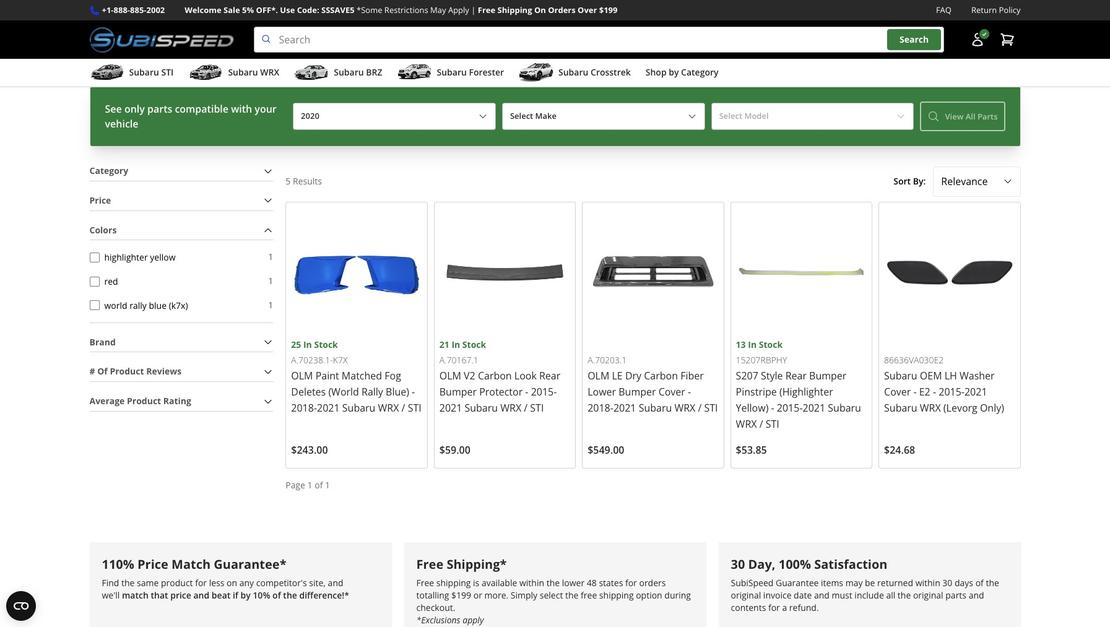 Task type: describe. For each thing, give the bounding box(es) containing it.
888-
[[114, 4, 130, 15]]

a.70203.1 olm le dry carbon fiber lower bumper cover - 2018-2021 subaru wrx / sti
[[588, 354, 718, 415]]

sort by:
[[894, 175, 926, 187]]

subaru wrx button
[[188, 61, 279, 86]]

during
[[665, 590, 691, 601]]

world rally blue (k7x)
[[104, 299, 188, 311]]

match
[[172, 556, 211, 573]]

2015- for s207 style rear bumper pinstripe (highlighter yellow) - 2015-2021 subaru wrx / sti
[[777, 401, 803, 415]]

colors button
[[89, 221, 273, 240]]

subaru sti button
[[89, 61, 174, 86]]

any
[[240, 577, 254, 589]]

free shipping* free shipping is available within the lower 48 states for orders totalling $199 or more. simply select the free shipping option during checkout. *exclusions apply
[[416, 556, 691, 626]]

sti inside '25 in stock a.70238.1-k7x olm paint matched fog deletes (world rally blue) - 2018-2021 subaru wrx / sti'
[[408, 401, 422, 415]]

average
[[89, 395, 125, 407]]

subaru brz button
[[294, 61, 382, 86]]

1 horizontal spatial 30
[[943, 577, 953, 589]]

subaru forester button
[[397, 61, 504, 86]]

home image
[[89, 20, 99, 30]]

5%
[[242, 4, 254, 15]]

wrx inside a.70203.1 olm le dry carbon fiber lower bumper cover - 2018-2021 subaru wrx / sti
[[675, 401, 696, 415]]

olm inside 21 in stock a.70167.1 olm v2 carbon look rear bumper protector - 2015- 2021 subaru wrx / sti
[[440, 369, 461, 383]]

brand button
[[89, 333, 273, 352]]

- inside 21 in stock a.70167.1 olm v2 carbon look rear bumper protector - 2015- 2021 subaru wrx / sti
[[525, 385, 529, 399]]

highlighter yellow
[[104, 251, 176, 263]]

return policy
[[972, 4, 1021, 15]]

2021 inside '25 in stock a.70238.1-k7x olm paint matched fog deletes (world rally blue) - 2018-2021 subaru wrx / sti'
[[317, 401, 340, 415]]

policy
[[999, 4, 1021, 15]]

satisfaction
[[815, 556, 888, 573]]

sti inside a.70203.1 olm le dry carbon fiber lower bumper cover - 2018-2021 subaru wrx / sti
[[704, 401, 718, 415]]

110% price match guarantee*
[[102, 556, 286, 573]]

forester
[[469, 66, 504, 78]]

0 vertical spatial $199
[[599, 4, 618, 15]]

by:
[[913, 175, 926, 187]]

the right all
[[898, 590, 911, 601]]

*some
[[357, 4, 382, 15]]

- inside '25 in stock a.70238.1-k7x olm paint matched fog deletes (world rally blue) - 2018-2021 subaru wrx / sti'
[[412, 385, 415, 399]]

or
[[474, 590, 482, 601]]

the right days
[[986, 577, 999, 589]]

wrx inside 86636va030e2 subaru oem lh washer cover - e2 - 2015-2021 subaru wrx (levorg only)
[[920, 401, 941, 415]]

of down competitor's
[[273, 590, 281, 601]]

# of product reviews button
[[89, 363, 273, 382]]

*some restrictions may apply | free shipping on orders over $199
[[357, 4, 618, 15]]

subaru inside dropdown button
[[334, 66, 364, 78]]

a subaru crosstrek thumbnail image image
[[519, 63, 554, 82]]

- left 'e2'
[[914, 385, 917, 399]]

off*.
[[256, 4, 278, 15]]

subaru inside "dropdown button"
[[437, 66, 467, 78]]

for inside 30 day, 100% satisfaction subispeed guarantee items may be returned within 30 days of the original invoice date and must include all the original parts and contents for a refund.
[[768, 602, 780, 614]]

2015- for olm v2 carbon look rear bumper protector - 2015- 2021 subaru wrx / sti
[[531, 385, 557, 399]]

welcome
[[185, 4, 221, 15]]

sti inside 13 in stock 15207rbphy s207 style rear bumper pinstripe (highlighter yellow) - 2015-2021 subaru wrx / sti
[[766, 417, 780, 431]]

for inside find the same product for less on any competitor's site, and we'll
[[195, 577, 207, 589]]

a
[[782, 602, 787, 614]]

that
[[151, 590, 168, 601]]

cover inside a.70203.1 olm le dry carbon fiber lower bumper cover - 2018-2021 subaru wrx / sti
[[659, 385, 685, 399]]

site,
[[309, 577, 326, 589]]

open widget image
[[6, 591, 36, 621]]

results
[[293, 175, 322, 187]]

subaru up $24.68
[[884, 401, 918, 415]]

states
[[599, 577, 623, 589]]

- inside a.70203.1 olm le dry carbon fiber lower bumper cover - 2018-2021 subaru wrx / sti
[[688, 385, 691, 399]]

over
[[578, 4, 597, 15]]

on
[[227, 577, 237, 589]]

difference!*
[[299, 590, 349, 601]]

and inside find the same product for less on any competitor's site, and we'll
[[328, 577, 343, 589]]

compatible
[[175, 102, 229, 116]]

subaru down subispeed logo
[[129, 66, 159, 78]]

style
[[761, 369, 783, 383]]

olm le dry carbon fiber lower bumper cover - 2018-2021 subaru wrx / sti image
[[588, 207, 719, 338]]

a.70167.1
[[440, 354, 479, 366]]

0 vertical spatial free
[[478, 4, 496, 15]]

stock for s207
[[759, 339, 783, 350]]

a.70203.1
[[588, 354, 627, 366]]

cover inside 86636va030e2 subaru oem lh washer cover - e2 - 2015-2021 subaru wrx (levorg only)
[[884, 385, 911, 399]]

2021 inside a.70203.1 olm le dry carbon fiber lower bumper cover - 2018-2021 subaru wrx / sti
[[614, 401, 636, 415]]

subaru up "with"
[[228, 66, 258, 78]]

yellow)
[[736, 401, 769, 415]]

brand
[[89, 336, 116, 348]]

$549.00
[[588, 443, 625, 457]]

category
[[681, 66, 719, 78]]

welcome sale 5% off*. use code: sssave5
[[185, 4, 355, 15]]

match that price and beat if by 10% of the difference!*
[[122, 590, 349, 601]]

86636va030e2
[[884, 354, 944, 366]]

v2
[[464, 369, 475, 383]]

the down competitor's
[[283, 590, 297, 601]]

- right 'e2'
[[933, 385, 936, 399]]

le
[[612, 369, 623, 383]]

brz
[[366, 66, 382, 78]]

rear inside 21 in stock a.70167.1 olm v2 carbon look rear bumper protector - 2015- 2021 subaru wrx / sti
[[539, 369, 561, 383]]

110%
[[102, 556, 134, 573]]

0 vertical spatial bumper covers
[[123, 19, 181, 30]]

for inside the free shipping* free shipping is available within the lower 48 states for orders totalling $199 or more. simply select the free shipping option during checkout. *exclusions apply
[[625, 577, 637, 589]]

average product rating button
[[89, 392, 273, 411]]

olm inside a.70203.1 olm le dry carbon fiber lower bumper cover - 2018-2021 subaru wrx / sti
[[588, 369, 610, 383]]

option
[[636, 590, 662, 601]]

within inside the free shipping* free shipping is available within the lower 48 states for orders totalling $199 or more. simply select the free shipping option during checkout. *exclusions apply
[[520, 577, 544, 589]]

a subaru brz thumbnail image image
[[294, 63, 329, 82]]

21 in stock a.70167.1 olm v2 carbon look rear bumper protector - 2015- 2021 subaru wrx / sti
[[440, 339, 561, 415]]

a subaru wrx thumbnail image image
[[188, 63, 223, 82]]

refund.
[[789, 602, 819, 614]]

match
[[122, 590, 149, 601]]

+1-888-885-2002
[[102, 4, 165, 15]]

13 in stock 15207rbphy s207 style rear bumper pinstripe (highlighter yellow) - 2015-2021 subaru wrx / sti
[[736, 339, 861, 431]]

- inside 13 in stock 15207rbphy s207 style rear bumper pinstripe (highlighter yellow) - 2015-2021 subaru wrx / sti
[[771, 401, 775, 415]]

date
[[794, 590, 812, 601]]

subaru crosstrek button
[[519, 61, 631, 86]]

2002
[[146, 4, 165, 15]]

(levorg
[[944, 401, 978, 415]]

must
[[832, 590, 853, 601]]

5 results
[[286, 175, 322, 187]]

wrx inside 21 in stock a.70167.1 olm v2 carbon look rear bumper protector - 2015- 2021 subaru wrx / sti
[[501, 401, 522, 415]]

lh
[[945, 369, 957, 383]]

olm inside '25 in stock a.70238.1-k7x olm paint matched fog deletes (world rally blue) - 2018-2021 subaru wrx / sti'
[[291, 369, 313, 383]]

checkout.
[[416, 602, 455, 614]]

only)
[[980, 401, 1004, 415]]

bumper inside 13 in stock 15207rbphy s207 style rear bumper pinstripe (highlighter yellow) - 2015-2021 subaru wrx / sti
[[809, 369, 847, 383]]

of right "page"
[[315, 479, 323, 491]]

30 day, 100% satisfaction subispeed guarantee items may be returned within 30 days of the original invoice date and must include all the original parts and contents for a refund.
[[731, 556, 999, 614]]

and down days
[[969, 590, 984, 601]]

1 vertical spatial shipping
[[599, 590, 634, 601]]

oem
[[920, 369, 942, 383]]

search
[[900, 34, 929, 45]]

2021 inside 86636va030e2 subaru oem lh washer cover - e2 - 2015-2021 subaru wrx (levorg only)
[[965, 385, 987, 399]]

the up select
[[547, 577, 560, 589]]

protector
[[479, 385, 523, 399]]

+1-888-885-2002 link
[[102, 4, 165, 17]]

subaru brz
[[334, 66, 382, 78]]

same
[[137, 577, 159, 589]]

bumper down 885-
[[123, 19, 153, 30]]

parts inside the see only parts compatible with your vehicle
[[147, 102, 172, 116]]

select... image
[[1003, 177, 1013, 187]]

0 vertical spatial 30
[[731, 556, 745, 573]]

may
[[430, 4, 446, 15]]

/ inside a.70203.1 olm le dry carbon fiber lower bumper cover - 2018-2021 subaru wrx / sti
[[698, 401, 702, 415]]



Task type: locate. For each thing, give the bounding box(es) containing it.
Select... button
[[933, 167, 1021, 197]]

category
[[89, 165, 128, 177]]

0 vertical spatial product
[[110, 366, 144, 377]]

0 horizontal spatial price
[[89, 194, 111, 206]]

carbon
[[478, 369, 512, 383], [644, 369, 678, 383]]

2 vertical spatial free
[[416, 577, 434, 589]]

stock up a.70238.1-
[[314, 339, 338, 350]]

sti left the yellow)
[[704, 401, 718, 415]]

1 horizontal spatial in
[[452, 339, 460, 350]]

and down items
[[814, 590, 830, 601]]

original down returned
[[913, 590, 944, 601]]

2 cover from the left
[[884, 385, 911, 399]]

2 horizontal spatial stock
[[759, 339, 783, 350]]

rear inside 13 in stock 15207rbphy s207 style rear bumper pinstripe (highlighter yellow) - 2015-2021 subaru wrx / sti
[[786, 369, 807, 383]]

lower
[[588, 385, 616, 399]]

with
[[231, 102, 252, 116]]

1 stock from the left
[[314, 339, 338, 350]]

0 horizontal spatial 2015-
[[531, 385, 557, 399]]

30 left days
[[943, 577, 953, 589]]

0 horizontal spatial original
[[731, 590, 761, 601]]

wrx down the protector
[[501, 401, 522, 415]]

wrx inside 13 in stock 15207rbphy s207 style rear bumper pinstripe (highlighter yellow) - 2015-2021 subaru wrx / sti
[[736, 417, 757, 431]]

colors
[[89, 224, 117, 236]]

/ inside '25 in stock a.70238.1-k7x olm paint matched fog deletes (world rally blue) - 2018-2021 subaru wrx / sti'
[[402, 401, 405, 415]]

competitor's
[[256, 577, 307, 589]]

2018- inside a.70203.1 olm le dry carbon fiber lower bumper cover - 2018-2021 subaru wrx / sti
[[588, 401, 614, 415]]

sti down subispeed logo
[[161, 66, 174, 78]]

beat
[[212, 590, 231, 601]]

highlighter
[[104, 251, 148, 263]]

in for style
[[748, 339, 757, 350]]

- right the yellow)
[[771, 401, 775, 415]]

$199 inside the free shipping* free shipping is available within the lower 48 states for orders totalling $199 or more. simply select the free shipping option during checkout. *exclusions apply
[[452, 590, 471, 601]]

bumper covers link
[[123, 19, 191, 30]]

wrx
[[260, 66, 279, 78], [378, 401, 399, 415], [501, 401, 522, 415], [675, 401, 696, 415], [920, 401, 941, 415], [736, 417, 757, 431]]

bumper up (highlighter
[[809, 369, 847, 383]]

1 for red
[[268, 275, 273, 287]]

vehicle
[[105, 117, 138, 131]]

totalling
[[416, 590, 449, 601]]

sti down look
[[530, 401, 544, 415]]

1 within from the left
[[520, 577, 544, 589]]

sort
[[894, 175, 911, 187]]

100%
[[779, 556, 811, 573]]

a.70238.1-
[[291, 354, 333, 366]]

stock up the a.70167.1
[[463, 339, 486, 350]]

- down fiber
[[688, 385, 691, 399]]

2021 up $59.00 on the left bottom of page
[[440, 401, 462, 415]]

sti down blue)
[[408, 401, 422, 415]]

2021 down washer
[[965, 385, 987, 399]]

cover left 'e2'
[[884, 385, 911, 399]]

in right the 25
[[303, 339, 312, 350]]

wrx inside dropdown button
[[260, 66, 279, 78]]

0 horizontal spatial within
[[520, 577, 544, 589]]

/ inside 13 in stock 15207rbphy s207 style rear bumper pinstripe (highlighter yellow) - 2015-2021 subaru wrx / sti
[[760, 417, 763, 431]]

shipping left is
[[436, 577, 471, 589]]

olm up lower
[[588, 369, 610, 383]]

0 vertical spatial by
[[669, 66, 679, 78]]

2018- down lower
[[588, 401, 614, 415]]

invoice
[[763, 590, 792, 601]]

subaru down the protector
[[465, 401, 498, 415]]

carbon right dry
[[644, 369, 678, 383]]

see
[[105, 102, 122, 116]]

price button
[[89, 191, 273, 210]]

wrx inside '25 in stock a.70238.1-k7x olm paint matched fog deletes (world rally blue) - 2018-2021 subaru wrx / sti'
[[378, 401, 399, 415]]

stock for olm
[[463, 339, 486, 350]]

1 in from the left
[[303, 339, 312, 350]]

orders
[[639, 577, 666, 589]]

average product rating
[[89, 395, 191, 407]]

2021 down (world
[[317, 401, 340, 415]]

the down 'lower'
[[565, 590, 579, 601]]

1 original from the left
[[731, 590, 761, 601]]

subaru down rally
[[342, 401, 376, 415]]

carbon up the protector
[[478, 369, 512, 383]]

/ inside 21 in stock a.70167.1 olm v2 carbon look rear bumper protector - 2015- 2021 subaru wrx / sti
[[524, 401, 528, 415]]

restrictions
[[384, 4, 428, 15]]

0 horizontal spatial 30
[[731, 556, 745, 573]]

2 original from the left
[[913, 590, 944, 601]]

product
[[110, 366, 144, 377], [127, 395, 161, 407]]

less
[[209, 577, 224, 589]]

subaru down 86636va030e2 at the bottom right of the page
[[884, 369, 918, 383]]

cover
[[659, 385, 685, 399], [884, 385, 911, 399]]

shipping
[[498, 4, 532, 15]]

product up average product rating
[[110, 366, 144, 377]]

blue
[[149, 299, 167, 311]]

0 horizontal spatial 2018-
[[291, 401, 317, 415]]

2021 inside 13 in stock 15207rbphy s207 style rear bumper pinstripe (highlighter yellow) - 2015-2021 subaru wrx / sti
[[803, 401, 826, 415]]

1 horizontal spatial parts
[[946, 590, 967, 601]]

cover down fiber
[[659, 385, 685, 399]]

- down look
[[525, 385, 529, 399]]

olm up deletes
[[291, 369, 313, 383]]

Select Make button
[[502, 103, 705, 130]]

1 horizontal spatial price
[[137, 556, 168, 573]]

product down # of product reviews
[[127, 395, 161, 407]]

bumper covers down 2002 at the left top of page
[[123, 19, 181, 30]]

faq link
[[936, 4, 952, 17]]

stock inside 21 in stock a.70167.1 olm v2 carbon look rear bumper protector - 2015- 2021 subaru wrx / sti
[[463, 339, 486, 350]]

2 horizontal spatial 2015-
[[939, 385, 965, 399]]

by right the 'if'
[[241, 590, 251, 601]]

we'll
[[102, 590, 120, 601]]

/ down blue)
[[402, 401, 405, 415]]

13
[[736, 339, 746, 350]]

covers down bumper covers link
[[153, 47, 203, 67]]

2 horizontal spatial for
[[768, 602, 780, 614]]

885-
[[130, 4, 146, 15]]

1 2018- from the left
[[291, 401, 317, 415]]

2 in from the left
[[452, 339, 460, 350]]

and
[[328, 577, 343, 589], [194, 590, 209, 601], [814, 590, 830, 601], [969, 590, 984, 601]]

1 vertical spatial free
[[416, 556, 444, 573]]

is
[[473, 577, 480, 589]]

0 horizontal spatial shipping
[[436, 577, 471, 589]]

button image
[[970, 32, 985, 47]]

yellow
[[150, 251, 176, 263]]

on
[[534, 4, 546, 15]]

red button
[[89, 277, 99, 286]]

look
[[515, 369, 537, 383]]

day,
[[748, 556, 776, 573]]

subaru left forester at top
[[437, 66, 467, 78]]

sti inside subaru sti dropdown button
[[161, 66, 174, 78]]

sale
[[224, 4, 240, 15]]

1 horizontal spatial olm
[[440, 369, 461, 383]]

carbon inside a.70203.1 olm le dry carbon fiber lower bumper cover - 2018-2021 subaru wrx / sti
[[644, 369, 678, 383]]

world rally blue (k7x) button
[[89, 301, 99, 310]]

see only parts compatible with your vehicle
[[105, 102, 277, 131]]

by right shop
[[669, 66, 679, 78]]

0 vertical spatial shipping
[[436, 577, 471, 589]]

2018- inside '25 in stock a.70238.1-k7x olm paint matched fog deletes (world rally blue) - 2018-2021 subaru wrx / sti'
[[291, 401, 317, 415]]

subaru left brz
[[334, 66, 364, 78]]

shop by category button
[[646, 61, 719, 86]]

sti inside 21 in stock a.70167.1 olm v2 carbon look rear bumper protector - 2015- 2021 subaru wrx / sti
[[530, 401, 544, 415]]

k7x
[[333, 354, 348, 366]]

1 for world rally blue (k7x)
[[268, 299, 273, 311]]

1 horizontal spatial original
[[913, 590, 944, 601]]

subaru inside 21 in stock a.70167.1 olm v2 carbon look rear bumper protector - 2015- 2021 subaru wrx / sti
[[465, 401, 498, 415]]

a subaru forester thumbnail image image
[[397, 63, 432, 82]]

0 horizontal spatial olm
[[291, 369, 313, 383]]

rear up (highlighter
[[786, 369, 807, 383]]

2015- inside 21 in stock a.70167.1 olm v2 carbon look rear bumper protector - 2015- 2021 subaru wrx / sti
[[531, 385, 557, 399]]

contents
[[731, 602, 766, 614]]

0 horizontal spatial $199
[[452, 590, 471, 601]]

$199 right over
[[599, 4, 618, 15]]

/ down the yellow)
[[760, 417, 763, 431]]

0 vertical spatial covers
[[155, 19, 181, 30]]

2 olm from the left
[[440, 369, 461, 383]]

$243.00
[[291, 443, 328, 457]]

bumper down home image
[[89, 47, 149, 67]]

Select Model button
[[711, 103, 914, 130]]

1 horizontal spatial 2018-
[[588, 401, 614, 415]]

subispeed
[[731, 577, 774, 589]]

the inside find the same product for less on any competitor's site, and we'll
[[121, 577, 135, 589]]

- right blue)
[[412, 385, 415, 399]]

2 stock from the left
[[463, 339, 486, 350]]

1 rear from the left
[[539, 369, 561, 383]]

1 vertical spatial $199
[[452, 590, 471, 601]]

subaru oem lh washer cover - e2 - 2015-2021 subaru wrx (levorg only) image
[[884, 207, 1015, 338]]

in right the 13
[[748, 339, 757, 350]]

carbon inside 21 in stock a.70167.1 olm v2 carbon look rear bumper protector - 2015- 2021 subaru wrx / sti
[[478, 369, 512, 383]]

within inside 30 day, 100% satisfaction subispeed guarantee items may be returned within 30 days of the original invoice date and must include all the original parts and contents for a refund.
[[916, 577, 941, 589]]

covers
[[155, 19, 181, 30], [153, 47, 203, 67]]

available
[[482, 577, 517, 589]]

subaru inside a.70203.1 olm le dry carbon fiber lower bumper cover - 2018-2021 subaru wrx / sti
[[639, 401, 672, 415]]

subaru left crosstrek
[[559, 66, 589, 78]]

/ down look
[[524, 401, 528, 415]]

a subaru sti thumbnail image image
[[89, 63, 124, 82]]

bumper down dry
[[619, 385, 656, 399]]

original up contents at the right bottom of the page
[[731, 590, 761, 601]]

1 horizontal spatial stock
[[463, 339, 486, 350]]

3 olm from the left
[[588, 369, 610, 383]]

subaru inside '25 in stock a.70238.1-k7x olm paint matched fog deletes (world rally blue) - 2018-2021 subaru wrx / sti'
[[342, 401, 376, 415]]

in inside '25 in stock a.70238.1-k7x olm paint matched fog deletes (world rally blue) - 2018-2021 subaru wrx / sti'
[[303, 339, 312, 350]]

highlighter yellow button
[[89, 253, 99, 262]]

bumper inside a.70203.1 olm le dry carbon fiber lower bumper cover - 2018-2021 subaru wrx / sti
[[619, 385, 656, 399]]

1 vertical spatial covers
[[153, 47, 203, 67]]

1 olm from the left
[[291, 369, 313, 383]]

1 horizontal spatial rear
[[786, 369, 807, 383]]

price up same
[[137, 556, 168, 573]]

include
[[855, 590, 884, 601]]

subaru down (highlighter
[[828, 401, 861, 415]]

select make image
[[687, 112, 697, 121]]

2 within from the left
[[916, 577, 941, 589]]

shop
[[646, 66, 667, 78]]

1 horizontal spatial by
[[669, 66, 679, 78]]

0 horizontal spatial parts
[[147, 102, 172, 116]]

$199 left or
[[452, 590, 471, 601]]

in for olm
[[303, 339, 312, 350]]

subispeed logo image
[[89, 27, 234, 53]]

2015- down (highlighter
[[777, 401, 803, 415]]

washer
[[960, 369, 995, 383]]

0 horizontal spatial carbon
[[478, 369, 512, 383]]

price
[[89, 194, 111, 206], [137, 556, 168, 573]]

2021 down (highlighter
[[803, 401, 826, 415]]

within right returned
[[916, 577, 941, 589]]

1 cover from the left
[[659, 385, 685, 399]]

olm down the a.70167.1
[[440, 369, 461, 383]]

1 vertical spatial price
[[137, 556, 168, 573]]

bumper covers down bumper covers link
[[89, 47, 203, 67]]

s207 style rear bumper pinstripe (highlighter yellow) - 2015-2021 subaru wrx / sti image
[[736, 207, 867, 338]]

within up simply
[[520, 577, 544, 589]]

select
[[540, 590, 563, 601]]

wrx up your on the left of page
[[260, 66, 279, 78]]

select model image
[[896, 112, 906, 121]]

the up 'match' at the left bottom of page
[[121, 577, 135, 589]]

2 horizontal spatial in
[[748, 339, 757, 350]]

(k7x)
[[169, 299, 188, 311]]

1 horizontal spatial 2015-
[[777, 401, 803, 415]]

1 horizontal spatial within
[[916, 577, 941, 589]]

2018-
[[291, 401, 317, 415], [588, 401, 614, 415]]

wrx down the yellow)
[[736, 417, 757, 431]]

1 horizontal spatial $199
[[599, 4, 618, 15]]

1 for highlighter yellow
[[268, 251, 273, 263]]

2015- inside 86636va030e2 subaru oem lh washer cover - e2 - 2015-2021 subaru wrx (levorg only)
[[939, 385, 965, 399]]

0 horizontal spatial by
[[241, 590, 251, 601]]

search input field
[[254, 27, 944, 53]]

$24.68
[[884, 443, 915, 457]]

# of product reviews
[[89, 366, 182, 377]]

/ down +1-
[[109, 18, 113, 32]]

only
[[124, 102, 145, 116]]

1 vertical spatial bumper covers
[[89, 47, 203, 67]]

stock up 15207rbphy
[[759, 339, 783, 350]]

1 horizontal spatial carbon
[[644, 369, 678, 383]]

in inside 13 in stock 15207rbphy s207 style rear bumper pinstripe (highlighter yellow) - 2015-2021 subaru wrx / sti
[[748, 339, 757, 350]]

subaru crosstrek
[[559, 66, 631, 78]]

rear right look
[[539, 369, 561, 383]]

1 vertical spatial parts
[[946, 590, 967, 601]]

stock for k7x
[[314, 339, 338, 350]]

in for v2
[[452, 339, 460, 350]]

by inside dropdown button
[[669, 66, 679, 78]]

stock inside '25 in stock a.70238.1-k7x olm paint matched fog deletes (world rally blue) - 2018-2021 subaru wrx / sti'
[[314, 339, 338, 350]]

1 vertical spatial by
[[241, 590, 251, 601]]

shipping*
[[447, 556, 507, 573]]

stock inside 13 in stock 15207rbphy s207 style rear bumper pinstripe (highlighter yellow) - 2015-2021 subaru wrx / sti
[[759, 339, 783, 350]]

3 stock from the left
[[759, 339, 783, 350]]

0 horizontal spatial for
[[195, 577, 207, 589]]

0 vertical spatial parts
[[147, 102, 172, 116]]

price up colors
[[89, 194, 111, 206]]

25 in stock a.70238.1-k7x olm paint matched fog deletes (world rally blue) - 2018-2021 subaru wrx / sti
[[291, 339, 422, 415]]

for left a
[[768, 602, 780, 614]]

olm v2 carbon look rear bumper protector - 2015-2021 subaru wrx / sti image
[[440, 207, 570, 338]]

0 vertical spatial price
[[89, 194, 111, 206]]

use
[[280, 4, 295, 15]]

pinstripe
[[736, 385, 777, 399]]

of inside dropdown button
[[97, 366, 108, 377]]

world
[[104, 299, 127, 311]]

code:
[[297, 4, 319, 15]]

2 rear from the left
[[786, 369, 807, 383]]

olm paint matched fog deletes (world rally blue) - 2018-2021 subaru wrx / sti image
[[291, 207, 422, 338]]

return policy link
[[972, 4, 1021, 17]]

category button
[[89, 162, 273, 181]]

0 horizontal spatial stock
[[314, 339, 338, 350]]

3 in from the left
[[748, 339, 757, 350]]

1 carbon from the left
[[478, 369, 512, 383]]

2018- down deletes
[[291, 401, 317, 415]]

in right 21
[[452, 339, 460, 350]]

bumper down v2
[[440, 385, 477, 399]]

select year image
[[478, 112, 488, 121]]

1 horizontal spatial cover
[[884, 385, 911, 399]]

of right days
[[976, 577, 984, 589]]

0 horizontal spatial cover
[[659, 385, 685, 399]]

subaru inside 13 in stock 15207rbphy s207 style rear bumper pinstripe (highlighter yellow) - 2015-2021 subaru wrx / sti
[[828, 401, 861, 415]]

bumper inside 21 in stock a.70167.1 olm v2 carbon look rear bumper protector - 2015- 2021 subaru wrx / sti
[[440, 385, 477, 399]]

Select Year button
[[293, 103, 496, 130]]

2 2018- from the left
[[588, 401, 614, 415]]

more.
[[485, 590, 509, 601]]

$199
[[599, 4, 618, 15], [452, 590, 471, 601]]

parts right only
[[147, 102, 172, 116]]

e2
[[919, 385, 931, 399]]

1 horizontal spatial for
[[625, 577, 637, 589]]

for right states
[[625, 577, 637, 589]]

days
[[955, 577, 974, 589]]

shipping down states
[[599, 590, 634, 601]]

0 horizontal spatial in
[[303, 339, 312, 350]]

2015- down lh
[[939, 385, 965, 399]]

parts inside 30 day, 100% satisfaction subispeed guarantee items may be returned within 30 days of the original invoice date and must include all the original parts and contents for a refund.
[[946, 590, 967, 601]]

of inside 30 day, 100% satisfaction subispeed guarantee items may be returned within 30 days of the original invoice date and must include all the original parts and contents for a refund.
[[976, 577, 984, 589]]

and up the difference!*
[[328, 577, 343, 589]]

free
[[581, 590, 597, 601]]

2 carbon from the left
[[644, 369, 678, 383]]

covers down 2002 at the left top of page
[[155, 19, 181, 30]]

/ down fiber
[[698, 401, 702, 415]]

in inside 21 in stock a.70167.1 olm v2 carbon look rear bumper protector - 2015- 2021 subaru wrx / sti
[[452, 339, 460, 350]]

and left beat
[[194, 590, 209, 601]]

your
[[255, 102, 277, 116]]

wrx down fiber
[[675, 401, 696, 415]]

2015- inside 13 in stock 15207rbphy s207 style rear bumper pinstripe (highlighter yellow) - 2015-2021 subaru wrx / sti
[[777, 401, 803, 415]]

1 vertical spatial 30
[[943, 577, 953, 589]]

subaru wrx
[[228, 66, 279, 78]]

86636va030e2 subaru oem lh washer cover - e2 - 2015-2021 subaru wrx (levorg only)
[[884, 354, 1004, 415]]

1 vertical spatial product
[[127, 395, 161, 407]]

subaru sti
[[129, 66, 174, 78]]

parts down days
[[946, 590, 967, 601]]

of right #
[[97, 366, 108, 377]]

1 horizontal spatial shipping
[[599, 590, 634, 601]]

wrx down blue)
[[378, 401, 399, 415]]

(world
[[328, 385, 359, 399]]

+1-
[[102, 4, 114, 15]]

price inside 'dropdown button'
[[89, 194, 111, 206]]

0 horizontal spatial rear
[[539, 369, 561, 383]]

2021 down lower
[[614, 401, 636, 415]]

2015- down look
[[531, 385, 557, 399]]

48
[[587, 577, 597, 589]]

2021 inside 21 in stock a.70167.1 olm v2 carbon look rear bumper protector - 2015- 2021 subaru wrx / sti
[[440, 401, 462, 415]]

wrx down 'e2'
[[920, 401, 941, 415]]

30 up subispeed
[[731, 556, 745, 573]]

*exclusions
[[416, 614, 461, 626]]

subaru down dry
[[639, 401, 672, 415]]

2 horizontal spatial olm
[[588, 369, 610, 383]]



Task type: vqa. For each thing, say whether or not it's contained in the screenshot.
the leftmost 2018,
no



